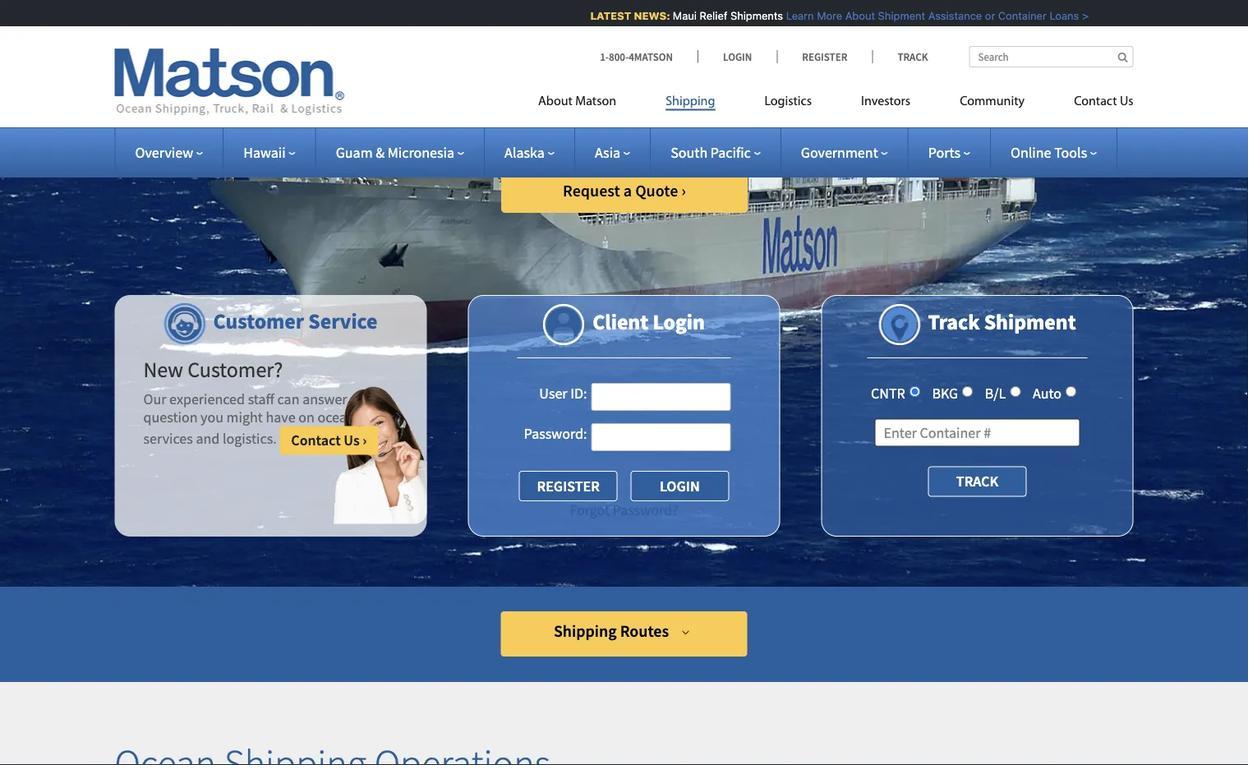Task type: vqa. For each thing, say whether or not it's contained in the screenshot.
Reserved
no



Task type: locate. For each thing, give the bounding box(es) containing it.
1 vertical spatial contact
[[291, 431, 341, 450]]

0 horizontal spatial shipment
[[873, 9, 920, 22]]

register for bottom register link
[[537, 477, 600, 495]]

login right client
[[653, 308, 705, 335]]

track inside button
[[957, 472, 999, 491]]

shipments
[[725, 9, 778, 22]]

0 vertical spatial track
[[898, 50, 929, 63]]

online
[[1011, 143, 1052, 162]]

› down shipping link
[[694, 129, 698, 150]]

contact
[[1075, 95, 1118, 108], [291, 431, 341, 450]]

top menu navigation
[[539, 87, 1134, 120]]

request a quote › link
[[502, 168, 748, 213]]

us down ocean
[[344, 431, 360, 450]]

client
[[593, 308, 649, 335]]

south pacific
[[671, 143, 751, 162]]

overview
[[135, 143, 193, 162]]

› down any
[[363, 431, 367, 450]]

login
[[724, 50, 753, 63], [653, 308, 705, 335]]

1 vertical spatial register
[[537, 477, 600, 495]]

hawaii link
[[244, 143, 296, 162]]

User ID: text field
[[592, 383, 731, 411]]

2 vertical spatial track
[[957, 472, 999, 491]]

0 vertical spatial shipment
[[873, 9, 920, 22]]

0 vertical spatial us
[[1121, 95, 1134, 108]]

›
[[671, 77, 676, 98], [694, 129, 698, 150], [682, 180, 687, 201], [363, 431, 367, 450]]

guam & micronesia
[[336, 143, 455, 162]]

south pacific link
[[671, 143, 761, 162]]

0 horizontal spatial us
[[344, 431, 360, 450]]

0 horizontal spatial about
[[539, 95, 573, 108]]

register up forgot
[[537, 477, 600, 495]]

our experienced staff can answer any question you might have on ocean services and logistics.
[[143, 390, 373, 448]]

ship your car ›
[[574, 77, 676, 98]]

1 horizontal spatial register
[[803, 50, 848, 63]]

0 horizontal spatial register link
[[519, 471, 618, 502]]

staff
[[248, 390, 275, 409]]

contact inside top menu 'navigation'
[[1075, 95, 1118, 108]]

register
[[803, 50, 848, 63], [537, 477, 600, 495]]

shipping
[[666, 95, 716, 108], [552, 129, 615, 150], [554, 621, 617, 642]]

contact for contact us
[[1075, 95, 1118, 108]]

client login
[[593, 308, 705, 335]]

shipping down about matson link
[[552, 129, 615, 150]]

1 horizontal spatial about
[[840, 9, 870, 22]]

0 vertical spatial contact
[[1075, 95, 1118, 108]]

shipping schedules ›
[[552, 129, 698, 150]]

investors link
[[837, 87, 936, 120]]

2 vertical spatial shipping
[[554, 621, 617, 642]]

maui
[[667, 9, 691, 22]]

None button
[[631, 471, 730, 502]]

track up bkg radio
[[929, 308, 980, 335]]

community link
[[936, 87, 1050, 120]]

0 vertical spatial login
[[724, 50, 753, 63]]

1-
[[600, 50, 609, 63]]

track down learn more about shipment assistance or container loans > link at right
[[898, 50, 929, 63]]

CNTR radio
[[910, 386, 921, 397]]

0 horizontal spatial register
[[537, 477, 600, 495]]

1 vertical spatial us
[[344, 431, 360, 450]]

&
[[376, 143, 385, 162]]

ocean
[[318, 408, 355, 427]]

>
[[1077, 9, 1083, 22]]

shipping for shipping schedules ›
[[552, 129, 615, 150]]

schedules
[[618, 129, 690, 150]]

login down shipments
[[724, 50, 753, 63]]

1 vertical spatial track
[[929, 308, 980, 335]]

› right quote
[[682, 180, 687, 201]]

contact inside contact us › link
[[291, 431, 341, 450]]

about left ship
[[539, 95, 573, 108]]

government
[[802, 143, 879, 162]]

0 vertical spatial shipping
[[666, 95, 716, 108]]

guam
[[336, 143, 373, 162]]

track down enter container # text box
[[957, 472, 999, 491]]

None search field
[[970, 46, 1134, 67]]

or
[[980, 9, 990, 22]]

south
[[671, 143, 708, 162]]

forgot password?
[[570, 501, 679, 520]]

1 vertical spatial shipping
[[552, 129, 615, 150]]

1 vertical spatial about
[[539, 95, 573, 108]]

shipment
[[873, 9, 920, 22], [985, 308, 1077, 335]]

track
[[898, 50, 929, 63], [929, 308, 980, 335], [957, 472, 999, 491]]

service
[[309, 308, 378, 334]]

0 vertical spatial about
[[840, 9, 870, 22]]

government link
[[802, 143, 889, 162]]

contact up tools
[[1075, 95, 1118, 108]]

contact down "on" on the bottom left
[[291, 431, 341, 450]]

answer
[[303, 390, 347, 409]]

news:
[[628, 9, 665, 22]]

shipment up track link
[[873, 9, 920, 22]]

1 horizontal spatial register link
[[777, 50, 873, 63]]

us down search 'icon'
[[1121, 95, 1134, 108]]

register down more
[[803, 50, 848, 63]]

you
[[201, 408, 224, 427]]

overview link
[[135, 143, 203, 162]]

0 vertical spatial register
[[803, 50, 848, 63]]

contact for contact us ›
[[291, 431, 341, 450]]

register link down password:
[[519, 471, 618, 502]]

1 vertical spatial shipment
[[985, 308, 1077, 335]]

pacific
[[711, 143, 751, 162]]

investors
[[862, 95, 911, 108]]

us inside top menu 'navigation'
[[1121, 95, 1134, 108]]

1 horizontal spatial us
[[1121, 95, 1134, 108]]

b/l
[[986, 384, 1007, 403]]

image of smiling customer service agent ready to help. image
[[333, 387, 427, 524]]

register link down more
[[777, 50, 873, 63]]

1-800-4matson
[[600, 50, 673, 63]]

shipping inside top menu 'navigation'
[[666, 95, 716, 108]]

1 horizontal spatial login
[[724, 50, 753, 63]]

auto
[[1034, 384, 1062, 403]]

about right more
[[840, 9, 870, 22]]

0 horizontal spatial login
[[653, 308, 705, 335]]

shipping for shipping routes
[[554, 621, 617, 642]]

shipping left routes
[[554, 621, 617, 642]]

Search search field
[[970, 46, 1134, 67]]

Enter Container # text field
[[875, 419, 1081, 447]]

1 vertical spatial login
[[653, 308, 705, 335]]

us
[[1121, 95, 1134, 108], [344, 431, 360, 450]]

0 horizontal spatial contact
[[291, 431, 341, 450]]

shipment up b/l radio
[[985, 308, 1077, 335]]

relief
[[694, 9, 722, 22]]

might
[[227, 408, 263, 427]]

1 horizontal spatial contact
[[1075, 95, 1118, 108]]

can
[[278, 390, 300, 409]]

Password: password field
[[592, 423, 731, 451]]

0 vertical spatial register link
[[777, 50, 873, 63]]

1 horizontal spatial shipment
[[985, 308, 1077, 335]]

shipping for shipping
[[666, 95, 716, 108]]

latest news: maui relief shipments learn more about shipment assistance or container loans >
[[585, 9, 1083, 22]]

track link
[[873, 50, 929, 63]]

ship your car › link
[[502, 65, 748, 110]]

shipping up south
[[666, 95, 716, 108]]

register for the rightmost register link
[[803, 50, 848, 63]]

our
[[143, 390, 166, 409]]

hawaii
[[244, 143, 286, 162]]



Task type: describe. For each thing, give the bounding box(es) containing it.
online tools
[[1011, 143, 1088, 162]]

800-
[[609, 50, 629, 63]]

about inside top menu 'navigation'
[[539, 95, 573, 108]]

shipping routes
[[554, 621, 669, 642]]

more
[[811, 9, 837, 22]]

Auto radio
[[1066, 386, 1077, 397]]

new customer?
[[143, 356, 283, 383]]

track shipment
[[929, 308, 1077, 335]]

contact us
[[1075, 95, 1134, 108]]

alaska link
[[505, 143, 555, 162]]

contact us link
[[1050, 87, 1134, 120]]

tools
[[1055, 143, 1088, 162]]

logistics
[[765, 95, 812, 108]]

forgot
[[570, 501, 610, 520]]

us for contact us ›
[[344, 431, 360, 450]]

on
[[299, 408, 315, 427]]

have
[[266, 408, 296, 427]]

cntr
[[872, 384, 906, 403]]

request a quote ›
[[563, 180, 687, 201]]

login link
[[698, 50, 777, 63]]

ship
[[574, 77, 606, 98]]

car
[[644, 77, 668, 98]]

BKG radio
[[963, 386, 974, 397]]

track for track button
[[957, 472, 999, 491]]

customer
[[213, 308, 304, 334]]

user id:
[[540, 384, 587, 403]]

shipping schedules › link
[[502, 117, 748, 162]]

track for track shipment
[[929, 308, 980, 335]]

customer service
[[213, 308, 378, 334]]

ports link
[[929, 143, 971, 162]]

loans
[[1044, 9, 1074, 22]]

latest
[[585, 9, 626, 22]]

new
[[143, 356, 183, 383]]

password?
[[613, 501, 679, 520]]

track button
[[929, 467, 1027, 497]]

search image
[[1119, 51, 1129, 62]]

asia link
[[595, 143, 631, 162]]

request
[[563, 180, 621, 201]]

about matson
[[539, 95, 617, 108]]

4matson
[[629, 50, 673, 63]]

logistics.
[[223, 430, 277, 448]]

assistance
[[923, 9, 977, 22]]

us for contact us
[[1121, 95, 1134, 108]]

your
[[609, 77, 641, 98]]

id:
[[571, 384, 587, 403]]

ports
[[929, 143, 961, 162]]

password:
[[524, 425, 587, 443]]

1-800-4matson link
[[600, 50, 698, 63]]

micronesia
[[388, 143, 455, 162]]

B/L radio
[[1011, 386, 1022, 397]]

about matson link
[[539, 87, 641, 120]]

logistics link
[[740, 87, 837, 120]]

services and
[[143, 430, 220, 448]]

asia
[[595, 143, 621, 162]]

question
[[143, 408, 198, 427]]

forgot password? link
[[570, 501, 679, 520]]

learn
[[780, 9, 808, 22]]

community
[[960, 95, 1025, 108]]

experienced
[[169, 390, 245, 409]]

guam & micronesia link
[[336, 143, 465, 162]]

track for track link
[[898, 50, 929, 63]]

shipping routes link
[[501, 612, 748, 657]]

bkg
[[933, 384, 959, 403]]

learn more about shipment assistance or container loans > link
[[780, 9, 1083, 22]]

quote
[[636, 180, 679, 201]]

blue matson logo with ocean, shipping, truck, rail and logistics written beneath it. image
[[115, 49, 345, 116]]

1 vertical spatial register link
[[519, 471, 618, 502]]

user
[[540, 384, 568, 403]]

› right car
[[671, 77, 676, 98]]

container
[[993, 9, 1041, 22]]

matson
[[576, 95, 617, 108]]

routes
[[620, 621, 669, 642]]

online tools link
[[1011, 143, 1098, 162]]

customer?
[[188, 356, 283, 383]]

a
[[624, 180, 632, 201]]

shipping link
[[641, 87, 740, 120]]

any
[[350, 390, 373, 409]]

contact us ›
[[291, 431, 367, 450]]



